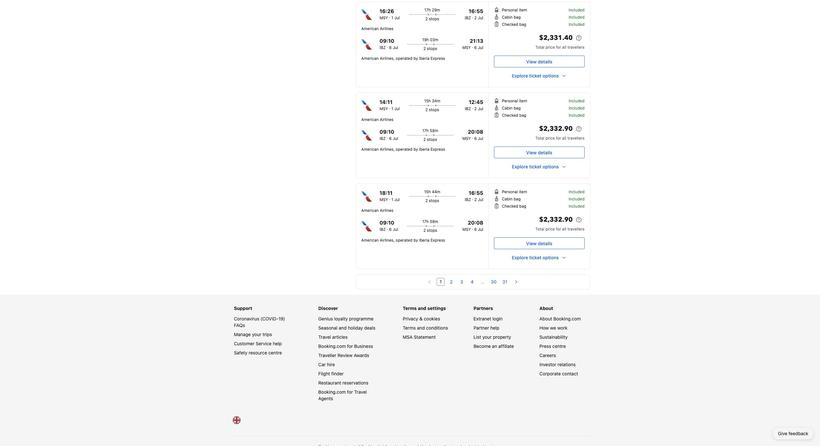 Task type: describe. For each thing, give the bounding box(es) containing it.
programme
[[349, 316, 374, 322]]

become an affiliate
[[474, 344, 514, 349]]

details for 14:11
[[538, 150, 553, 155]]

total price for all travellers for 16:26
[[536, 45, 585, 50]]

about for about booking.com
[[540, 316, 552, 322]]

$2,331.40
[[539, 33, 573, 42]]

view for 14:11
[[526, 150, 537, 155]]

5 included from the top
[[569, 106, 585, 111]]

safety resource centre
[[234, 350, 282, 356]]

travellers for 14:11
[[568, 136, 585, 141]]

details for 18:11
[[538, 241, 553, 246]]

personal for 16:26
[[502, 8, 518, 12]]

your for trips
[[252, 332, 261, 338]]

press centre link
[[540, 344, 566, 349]]

manage your trips link
[[234, 332, 272, 338]]

1 american from the top
[[361, 26, 379, 31]]

give feedback
[[778, 431, 809, 437]]

flight finder link
[[318, 371, 344, 377]]

iberia for 14:11
[[419, 147, 430, 152]]

3 american from the top
[[361, 117, 379, 122]]

12:45 ibz . 2 jul
[[465, 99, 483, 111]]

checked for 14:11
[[502, 113, 518, 118]]

terms for terms and conditions
[[403, 326, 416, 331]]

total price for all travellers for 18:11
[[536, 227, 585, 232]]

airlines, for 18:11
[[380, 238, 395, 243]]

16:26 msy . 1 jul
[[380, 8, 400, 20]]

press centre
[[540, 344, 566, 349]]

restaurant
[[318, 381, 341, 386]]

terms and settings
[[403, 306, 446, 311]]

15h for 18:11
[[424, 190, 431, 195]]

msa statement link
[[403, 335, 436, 340]]

travel inside booking.com for travel agents
[[354, 390, 367, 395]]

total price for all travellers for 14:11
[[536, 136, 585, 141]]

loyalty
[[334, 316, 348, 322]]

deals
[[364, 326, 376, 331]]

partner help link
[[474, 326, 500, 331]]

articles
[[332, 335, 348, 340]]

personal for 14:11
[[502, 99, 518, 103]]

0 horizontal spatial centre
[[269, 350, 282, 356]]

1 for 14:11
[[392, 106, 393, 111]]

09:10 ibz . 6 jul for 16:26
[[380, 38, 398, 50]]

reservations
[[343, 381, 369, 386]]

09:10 for 16:26
[[380, 38, 394, 44]]

statement
[[414, 335, 436, 340]]

total for 16:26
[[536, 45, 545, 50]]

booking.com for booking.com for business
[[318, 344, 346, 349]]

view for 16:26
[[526, 59, 537, 64]]

17h 58m for 14:11
[[423, 128, 438, 133]]

affiliate
[[499, 344, 514, 349]]

jul inside 21:13 msy . 6 jul
[[478, 45, 483, 50]]

1 inside button
[[440, 279, 442, 285]]

holiday
[[348, 326, 363, 331]]

0 horizontal spatial help
[[273, 341, 282, 347]]

2 inside 12:45 ibz . 2 jul
[[475, 106, 477, 111]]

msy inside the 14:11 msy . 1 jul
[[380, 106, 388, 111]]

. inside 12:45 ibz . 2 jul
[[472, 105, 473, 110]]

agents
[[318, 396, 333, 402]]

17h for 18:11
[[423, 219, 429, 224]]

16:26
[[380, 8, 394, 14]]

explore for 16:26
[[512, 73, 528, 79]]

for for 14:11
[[556, 136, 561, 141]]

explore for 18:11
[[512, 255, 528, 261]]

3
[[460, 279, 463, 285]]

3 included from the top
[[569, 22, 585, 27]]

by for 14:11
[[414, 147, 418, 152]]

. inside 21:13 msy . 6 jul
[[472, 44, 473, 49]]

14:11
[[380, 99, 393, 105]]

an
[[492, 344, 497, 349]]

privacy & cookies
[[403, 316, 440, 322]]

and for holiday
[[339, 326, 347, 331]]

by for 18:11
[[414, 238, 418, 243]]

4
[[471, 279, 474, 285]]

20:08 for 16:55
[[468, 220, 483, 226]]

restaurant reservations link
[[318, 381, 369, 386]]

details for 16:26
[[538, 59, 553, 64]]

genius
[[318, 316, 333, 322]]

0 vertical spatial booking.com
[[554, 316, 581, 322]]

genius loyalty programme
[[318, 316, 374, 322]]

msy inside 21:13 msy . 6 jul
[[463, 45, 471, 50]]

cabin for 14:11
[[502, 106, 513, 111]]

awards
[[354, 353, 369, 359]]

about booking.com link
[[540, 316, 581, 322]]

corporate contact
[[540, 371, 578, 377]]

car hire
[[318, 362, 335, 368]]

customer service help
[[234, 341, 282, 347]]

jul inside the 16:26 msy . 1 jul
[[395, 15, 400, 20]]

30 button
[[489, 278, 498, 286]]

15h 44m
[[424, 190, 441, 195]]

partner
[[474, 326, 489, 331]]

give feedback button
[[773, 428, 814, 440]]

genius loyalty programme link
[[318, 316, 374, 322]]

view details button for 18:11
[[494, 238, 585, 250]]

18:11 msy . 1 jul
[[380, 190, 400, 202]]

1 horizontal spatial centre
[[553, 344, 566, 349]]

8 included from the top
[[569, 197, 585, 202]]

2 included from the top
[[569, 15, 585, 20]]

1 button
[[437, 278, 445, 286]]

customer
[[234, 341, 255, 347]]

ticket for 16:26
[[530, 73, 542, 79]]

personal item for 18:11
[[502, 190, 527, 195]]

booking.com for business link
[[318, 344, 373, 349]]

total for 14:11
[[536, 136, 545, 141]]

6 american from the top
[[361, 238, 379, 243]]

3 button
[[458, 278, 466, 286]]

seasonal and holiday deals
[[318, 326, 376, 331]]

become an affiliate link
[[474, 344, 514, 349]]

jul inside the 14:11 msy . 1 jul
[[395, 106, 400, 111]]

29m
[[432, 8, 440, 12]]

travel articles link
[[318, 335, 348, 340]]

how we work link
[[540, 326, 568, 331]]

booking.com for travel agents
[[318, 390, 367, 402]]

about booking.com
[[540, 316, 581, 322]]

0 horizontal spatial travel
[[318, 335, 331, 340]]

explore ticket options for 14:11
[[512, 164, 559, 170]]

operated for 18:11
[[396, 238, 413, 243]]

&
[[420, 316, 423, 322]]

4 button
[[468, 278, 476, 286]]

19h 03m
[[422, 37, 439, 42]]

1 included from the top
[[569, 8, 585, 12]]

terms for terms and settings
[[403, 306, 417, 311]]

2 inside button
[[450, 279, 453, 285]]

7 included from the top
[[569, 190, 585, 195]]

checked bag for 18:11
[[502, 204, 526, 209]]

view for 18:11
[[526, 241, 537, 246]]

15h for 14:11
[[424, 99, 431, 103]]

travellers for 16:26
[[568, 45, 585, 50]]

$2,332.90 for 16:55
[[539, 216, 573, 224]]

msa
[[403, 335, 413, 340]]

traveller
[[318, 353, 336, 359]]

traveller review awards
[[318, 353, 369, 359]]

21:13 msy . 6 jul
[[463, 38, 483, 50]]

5 american from the top
[[361, 208, 379, 213]]

09:10 for 14:11
[[380, 129, 394, 135]]

airlines for 18:11
[[380, 208, 394, 213]]

privacy
[[403, 316, 418, 322]]

property
[[493, 335, 511, 340]]

iberia for 18:11
[[419, 238, 430, 243]]

20:08 msy . 6 jul for 12:45
[[463, 129, 483, 141]]

give
[[778, 431, 788, 437]]

american airlines, operated by iberia express for 16:26
[[361, 56, 445, 61]]

and for settings
[[418, 306, 426, 311]]

customer service help link
[[234, 341, 282, 347]]

corporate contact link
[[540, 371, 578, 377]]

17h 58m for 18:11
[[423, 219, 438, 224]]

21:13
[[470, 38, 483, 44]]

coronavirus (covid-19) faqs
[[234, 316, 285, 328]]

price for 14:11
[[546, 136, 555, 141]]

american airlines for 14:11
[[361, 117, 394, 122]]

ticket for 18:11
[[530, 255, 542, 261]]

$2,331.40 region
[[494, 33, 585, 45]]

for for 18:11
[[556, 227, 561, 232]]

booking.com for booking.com for travel agents
[[318, 390, 346, 395]]

20:08 msy . 6 jul for 16:55
[[463, 220, 483, 232]]

and for conditions
[[417, 326, 425, 331]]

contact
[[562, 371, 578, 377]]



Task type: locate. For each thing, give the bounding box(es) containing it.
restaurant reservations
[[318, 381, 369, 386]]

58m down 15h 44m
[[430, 219, 438, 224]]

booking.com down the "travel articles" link
[[318, 344, 346, 349]]

view details for 14:11
[[526, 150, 553, 155]]

booking.com up agents
[[318, 390, 346, 395]]

0 vertical spatial travellers
[[568, 45, 585, 50]]

2 view details button from the top
[[494, 147, 585, 159]]

2 vertical spatial total price for all travellers
[[536, 227, 585, 232]]

1 vertical spatial view
[[526, 150, 537, 155]]

by for 16:26
[[414, 56, 418, 61]]

explore ticket options button for 18:11
[[494, 252, 585, 264]]

your for property
[[483, 335, 492, 340]]

settings
[[428, 306, 446, 311]]

3 explore from the top
[[512, 255, 528, 261]]

options for 14:11
[[543, 164, 559, 170]]

iberia for 16:26
[[419, 56, 430, 61]]

price
[[546, 45, 555, 50], [546, 136, 555, 141], [546, 227, 555, 232]]

booking.com inside booking.com for travel agents
[[318, 390, 346, 395]]

1 inside 18:11 msy . 1 jul
[[392, 197, 393, 202]]

options
[[543, 73, 559, 79], [543, 164, 559, 170], [543, 255, 559, 261]]

16:55 for $2,332.90
[[469, 190, 483, 196]]

3 by from the top
[[414, 238, 418, 243]]

2 vertical spatial cabin bag
[[502, 197, 521, 202]]

investor
[[540, 362, 557, 368]]

1 vertical spatial airlines
[[380, 117, 394, 122]]

0 vertical spatial total
[[536, 45, 545, 50]]

09:10 ibz . 6 jul for 18:11
[[380, 220, 398, 232]]

2 iberia from the top
[[419, 147, 430, 152]]

centre
[[553, 344, 566, 349], [269, 350, 282, 356]]

1 16:55 ibz . 2 jul from the top
[[465, 8, 483, 20]]

explore ticket options
[[512, 73, 559, 79], [512, 164, 559, 170], [512, 255, 559, 261]]

1 vertical spatial american airlines
[[361, 117, 394, 122]]

2 cabin bag from the top
[[502, 106, 521, 111]]

2 cabin from the top
[[502, 106, 513, 111]]

2 vertical spatial explore ticket options
[[512, 255, 559, 261]]

view details for 16:26
[[526, 59, 553, 64]]

1 vertical spatial booking.com
[[318, 344, 346, 349]]

16:55 ibz . 2 jul for $2,331.40
[[465, 8, 483, 20]]

0 vertical spatial total price for all travellers
[[536, 45, 585, 50]]

3 checked bag from the top
[[502, 204, 526, 209]]

1 down 18:11
[[392, 197, 393, 202]]

car
[[318, 362, 326, 368]]

4 included from the top
[[569, 99, 585, 103]]

1 personal from the top
[[502, 8, 518, 12]]

1 about from the top
[[540, 306, 553, 311]]

3 travellers from the top
[[568, 227, 585, 232]]

2 button
[[447, 278, 455, 286]]

cabin bag for 16:26
[[502, 15, 521, 20]]

1 vertical spatial 17h
[[423, 128, 429, 133]]

1 vertical spatial 20:08 msy . 6 jul
[[463, 220, 483, 232]]

15h left 44m
[[424, 190, 431, 195]]

1 american airlines, operated by iberia express from the top
[[361, 56, 445, 61]]

0 vertical spatial ticket
[[530, 73, 542, 79]]

15h
[[424, 99, 431, 103], [424, 190, 431, 195]]

1 view details from the top
[[526, 59, 553, 64]]

0 vertical spatial 17h 58m
[[423, 128, 438, 133]]

2 stops
[[426, 16, 439, 21], [424, 46, 437, 51], [426, 107, 439, 112], [424, 137, 437, 142], [426, 198, 439, 203], [424, 228, 437, 233]]

2 vertical spatial 09:10 ibz . 6 jul
[[380, 220, 398, 232]]

16:55 ibz . 2 jul for $2,332.90
[[465, 190, 483, 202]]

1 vertical spatial 16:55
[[469, 190, 483, 196]]

1 inside the 14:11 msy . 1 jul
[[392, 106, 393, 111]]

2 16:55 ibz . 2 jul from the top
[[465, 190, 483, 202]]

1 inside the 16:26 msy . 1 jul
[[392, 15, 393, 20]]

1 explore from the top
[[512, 73, 528, 79]]

checked bag
[[502, 22, 526, 27], [502, 113, 526, 118], [502, 204, 526, 209]]

1 vertical spatial total
[[536, 136, 545, 141]]

6 included from the top
[[569, 113, 585, 118]]

2 vertical spatial total
[[536, 227, 545, 232]]

review
[[338, 353, 353, 359]]

1 vertical spatial options
[[543, 164, 559, 170]]

3 iberia from the top
[[419, 238, 430, 243]]

extranet
[[474, 316, 491, 322]]

3 ticket from the top
[[530, 255, 542, 261]]

. inside 18:11 msy . 1 jul
[[389, 196, 390, 201]]

1 vertical spatial item
[[519, 99, 527, 103]]

1 left the 2 button
[[440, 279, 442, 285]]

0 vertical spatial 16:55
[[469, 8, 483, 14]]

flight finder
[[318, 371, 344, 377]]

2 operated from the top
[[396, 147, 413, 152]]

traveller review awards link
[[318, 353, 369, 359]]

0 vertical spatial help
[[491, 326, 500, 331]]

$2,332.90 region
[[494, 124, 585, 136], [494, 215, 585, 227]]

1 $2,332.90 region from the top
[[494, 124, 585, 136]]

2 09:10 from the top
[[380, 129, 394, 135]]

list your property
[[474, 335, 511, 340]]

0 vertical spatial explore ticket options
[[512, 73, 559, 79]]

2 travellers from the top
[[568, 136, 585, 141]]

view details button for 16:26
[[494, 56, 585, 67]]

2 by from the top
[[414, 147, 418, 152]]

american
[[361, 26, 379, 31], [361, 56, 379, 61], [361, 117, 379, 122], [361, 147, 379, 152], [361, 208, 379, 213], [361, 238, 379, 243]]

1 vertical spatial $2,332.90 region
[[494, 215, 585, 227]]

1 cabin bag from the top
[[502, 15, 521, 20]]

how we work
[[540, 326, 568, 331]]

airlines, for 14:11
[[380, 147, 395, 152]]

express
[[431, 56, 445, 61], [431, 147, 445, 152], [431, 238, 445, 243]]

3 checked from the top
[[502, 204, 518, 209]]

0 vertical spatial travel
[[318, 335, 331, 340]]

options for 16:26
[[543, 73, 559, 79]]

1 explore ticket options button from the top
[[494, 70, 585, 82]]

airlines for 14:11
[[380, 117, 394, 122]]

0 vertical spatial personal
[[502, 8, 518, 12]]

2 20:08 msy . 6 jul from the top
[[463, 220, 483, 232]]

checked for 18:11
[[502, 204, 518, 209]]

17h down 15h 34m
[[423, 128, 429, 133]]

3 options from the top
[[543, 255, 559, 261]]

12:45
[[469, 99, 483, 105]]

checked bag for 16:26
[[502, 22, 526, 27]]

jul inside 18:11 msy . 1 jul
[[395, 197, 400, 202]]

airlines down 18:11 msy . 1 jul
[[380, 208, 394, 213]]

1 operated from the top
[[396, 56, 413, 61]]

2 vertical spatial view details
[[526, 241, 553, 246]]

3 american airlines, operated by iberia express from the top
[[361, 238, 445, 243]]

58m down 15h 34m
[[430, 128, 438, 133]]

1 vertical spatial ticket
[[530, 164, 542, 170]]

1 ticket from the top
[[530, 73, 542, 79]]

2 view details from the top
[[526, 150, 553, 155]]

ibz
[[465, 15, 471, 20], [380, 45, 386, 50], [465, 106, 471, 111], [380, 136, 386, 141], [465, 197, 471, 202], [380, 227, 386, 232]]

0 vertical spatial terms
[[403, 306, 417, 311]]

0 vertical spatial view details
[[526, 59, 553, 64]]

cabin bag for 14:11
[[502, 106, 521, 111]]

about up how
[[540, 316, 552, 322]]

3 details from the top
[[538, 241, 553, 246]]

2 explore ticket options from the top
[[512, 164, 559, 170]]

partners
[[474, 306, 493, 311]]

0 vertical spatial american airlines
[[361, 26, 394, 31]]

cabin bag for 18:11
[[502, 197, 521, 202]]

2 vertical spatial airlines,
[[380, 238, 395, 243]]

0 vertical spatial view details button
[[494, 56, 585, 67]]

jul
[[395, 15, 400, 20], [478, 15, 483, 20], [393, 45, 398, 50], [478, 45, 483, 50], [395, 106, 400, 111], [478, 106, 483, 111], [393, 136, 398, 141], [478, 136, 483, 141], [395, 197, 400, 202], [478, 197, 483, 202], [393, 227, 398, 232], [478, 227, 483, 232]]

3 item from the top
[[519, 190, 527, 195]]

09:10 down the 14:11 msy . 1 jul
[[380, 129, 394, 135]]

…
[[481, 279, 485, 285]]

2 20:08 from the top
[[468, 220, 483, 226]]

1 total price for all travellers from the top
[[536, 45, 585, 50]]

$2,332.90 region for 12:45
[[494, 124, 585, 136]]

.
[[389, 14, 390, 19], [472, 14, 473, 19], [387, 44, 388, 49], [472, 44, 473, 49], [389, 105, 390, 110], [472, 105, 473, 110], [387, 135, 388, 140], [472, 135, 473, 140], [389, 196, 390, 201], [472, 196, 473, 201], [387, 226, 388, 231], [472, 226, 473, 231]]

1 20:08 from the top
[[468, 129, 483, 135]]

1 personal item from the top
[[502, 8, 527, 12]]

press
[[540, 344, 551, 349]]

2 ticket from the top
[[530, 164, 542, 170]]

msy inside the 16:26 msy . 1 jul
[[380, 15, 388, 20]]

1 09:10 from the top
[[380, 38, 394, 44]]

view details button
[[494, 56, 585, 67], [494, 147, 585, 159], [494, 238, 585, 250]]

1 vertical spatial about
[[540, 316, 552, 322]]

1 vertical spatial 16:55 ibz . 2 jul
[[465, 190, 483, 202]]

1 total from the top
[[536, 45, 545, 50]]

1 vertical spatial explore ticket options
[[512, 164, 559, 170]]

2 vertical spatial booking.com
[[318, 390, 346, 395]]

1 horizontal spatial your
[[483, 335, 492, 340]]

1 down 16:26
[[392, 15, 393, 20]]

safety
[[234, 350, 247, 356]]

booking.com up work at the right
[[554, 316, 581, 322]]

centre down sustainability link on the bottom of page
[[553, 344, 566, 349]]

17h 58m down 15h 34m
[[423, 128, 438, 133]]

19h
[[422, 37, 429, 42]]

centre down service
[[269, 350, 282, 356]]

cabin for 16:26
[[502, 15, 513, 20]]

1 17h 58m from the top
[[423, 128, 438, 133]]

09:10 ibz . 6 jul down the 16:26 msy . 1 jul
[[380, 38, 398, 50]]

your down "partner help" on the right of the page
[[483, 335, 492, 340]]

2 58m from the top
[[430, 219, 438, 224]]

2 vertical spatial checked
[[502, 204, 518, 209]]

1 vertical spatial centre
[[269, 350, 282, 356]]

1 down 14:11
[[392, 106, 393, 111]]

about
[[540, 306, 553, 311], [540, 316, 552, 322]]

(covid-
[[261, 316, 279, 322]]

2 vertical spatial explore ticket options button
[[494, 252, 585, 264]]

2 vertical spatial item
[[519, 190, 527, 195]]

about up "about booking.com"
[[540, 306, 553, 311]]

price for 16:26
[[546, 45, 555, 50]]

09:10 ibz . 6 jul down 18:11 msy . 1 jul
[[380, 220, 398, 232]]

coronavirus (covid-19) faqs link
[[234, 316, 285, 328]]

1 vertical spatial price
[[546, 136, 555, 141]]

1 vertical spatial 58m
[[430, 219, 438, 224]]

business
[[354, 344, 373, 349]]

0 vertical spatial explore
[[512, 73, 528, 79]]

2 vertical spatial american airlines, operated by iberia express
[[361, 238, 445, 243]]

how
[[540, 326, 549, 331]]

travellers for 18:11
[[568, 227, 585, 232]]

extranet login
[[474, 316, 503, 322]]

2 vertical spatial travellers
[[568, 227, 585, 232]]

1 vertical spatial total price for all travellers
[[536, 136, 585, 141]]

1 vertical spatial view details
[[526, 150, 553, 155]]

investor relations
[[540, 362, 576, 368]]

1 explore ticket options from the top
[[512, 73, 559, 79]]

sustainability link
[[540, 335, 568, 340]]

options for 18:11
[[543, 255, 559, 261]]

2 vertical spatial american airlines
[[361, 208, 394, 213]]

airlines down the 14:11 msy . 1 jul
[[380, 117, 394, 122]]

1 american airlines from the top
[[361, 26, 394, 31]]

1 vertical spatial iberia
[[419, 147, 430, 152]]

1 vertical spatial help
[[273, 341, 282, 347]]

1 vertical spatial cabin
[[502, 106, 513, 111]]

3 view details button from the top
[[494, 238, 585, 250]]

1 horizontal spatial help
[[491, 326, 500, 331]]

1 vertical spatial checked bag
[[502, 113, 526, 118]]

ticket for 14:11
[[530, 164, 542, 170]]

2 vertical spatial by
[[414, 238, 418, 243]]

explore ticket options for 18:11
[[512, 255, 559, 261]]

explore ticket options button for 16:26
[[494, 70, 585, 82]]

3 cabin from the top
[[502, 197, 513, 202]]

1 vertical spatial airlines,
[[380, 147, 395, 152]]

cookies
[[424, 316, 440, 322]]

31 button
[[501, 278, 509, 286]]

2 airlines, from the top
[[380, 147, 395, 152]]

american airlines for 16:26
[[361, 26, 394, 31]]

careers link
[[540, 353, 556, 359]]

2 all from the top
[[562, 136, 567, 141]]

explore ticket options for 16:26
[[512, 73, 559, 79]]

1 vertical spatial cabin bag
[[502, 106, 521, 111]]

0 vertical spatial american airlines, operated by iberia express
[[361, 56, 445, 61]]

1 airlines from the top
[[380, 26, 394, 31]]

1 vertical spatial 17h 58m
[[423, 219, 438, 224]]

item for 16:26
[[519, 8, 527, 12]]

31
[[503, 279, 508, 285]]

15h left 34m
[[424, 99, 431, 103]]

express for 16:26
[[431, 56, 445, 61]]

checked for 16:26
[[502, 22, 518, 27]]

0 vertical spatial by
[[414, 56, 418, 61]]

terms up the privacy
[[403, 306, 417, 311]]

17h left 29m
[[425, 8, 431, 12]]

6 inside 21:13 msy . 6 jul
[[474, 45, 477, 50]]

2 vertical spatial cabin
[[502, 197, 513, 202]]

airlines, for 16:26
[[380, 56, 395, 61]]

2 explore from the top
[[512, 164, 528, 170]]

1 airlines, from the top
[[380, 56, 395, 61]]

0 vertical spatial $2,332.90
[[539, 124, 573, 133]]

17h 58m down 15h 44m
[[423, 219, 438, 224]]

2 vertical spatial iberia
[[419, 238, 430, 243]]

1 vertical spatial by
[[414, 147, 418, 152]]

travel articles
[[318, 335, 348, 340]]

work
[[558, 326, 568, 331]]

1 express from the top
[[431, 56, 445, 61]]

2 vertical spatial operated
[[396, 238, 413, 243]]

58m for 16:55
[[430, 219, 438, 224]]

1 for 18:11
[[392, 197, 393, 202]]

1 $2,332.90 from the top
[[539, 124, 573, 133]]

1 vertical spatial explore ticket options button
[[494, 161, 585, 173]]

0 vertical spatial explore ticket options button
[[494, 70, 585, 82]]

msa statement
[[403, 335, 436, 340]]

checked bag for 14:11
[[502, 113, 526, 118]]

1 travellers from the top
[[568, 45, 585, 50]]

explore
[[512, 73, 528, 79], [512, 164, 528, 170], [512, 255, 528, 261]]

2 vertical spatial price
[[546, 227, 555, 232]]

booking.com
[[554, 316, 581, 322], [318, 344, 346, 349], [318, 390, 346, 395]]

all for 16:26
[[562, 45, 567, 50]]

2 09:10 ibz . 6 jul from the top
[[380, 129, 398, 141]]

2 vertical spatial view
[[526, 241, 537, 246]]

and up privacy & cookies
[[418, 306, 426, 311]]

4 american from the top
[[361, 147, 379, 152]]

help up "list your property"
[[491, 326, 500, 331]]

2 checked bag from the top
[[502, 113, 526, 118]]

2 vertical spatial explore
[[512, 255, 528, 261]]

all for 18:11
[[562, 227, 567, 232]]

group
[[424, 276, 522, 288]]

jul inside 12:45 ibz . 2 jul
[[478, 106, 483, 111]]

investor relations link
[[540, 362, 576, 368]]

seasonal and holiday deals link
[[318, 326, 376, 331]]

terms down the privacy
[[403, 326, 416, 331]]

for inside booking.com for travel agents
[[347, 390, 353, 395]]

travellers
[[568, 45, 585, 50], [568, 136, 585, 141], [568, 227, 585, 232]]

2 details from the top
[[538, 150, 553, 155]]

terms and conditions link
[[403, 326, 448, 331]]

2 checked from the top
[[502, 113, 518, 118]]

$2,332.90 region for 16:55
[[494, 215, 585, 227]]

1 09:10 ibz . 6 jul from the top
[[380, 38, 398, 50]]

2 price from the top
[[546, 136, 555, 141]]

1 vertical spatial 09:10
[[380, 129, 394, 135]]

msy
[[380, 15, 388, 20], [463, 45, 471, 50], [380, 106, 388, 111], [463, 136, 471, 141], [380, 197, 388, 202], [463, 227, 471, 232]]

cabin for 18:11
[[502, 197, 513, 202]]

0 vertical spatial 20:08
[[468, 129, 483, 135]]

help right service
[[273, 341, 282, 347]]

and down loyalty
[[339, 326, 347, 331]]

2 american airlines, operated by iberia express from the top
[[361, 147, 445, 152]]

american airlines
[[361, 26, 394, 31], [361, 117, 394, 122], [361, 208, 394, 213]]

1 vertical spatial express
[[431, 147, 445, 152]]

for for 16:26
[[556, 45, 561, 50]]

and
[[418, 306, 426, 311], [339, 326, 347, 331], [417, 326, 425, 331]]

0 vertical spatial iberia
[[419, 56, 430, 61]]

20:08 for 12:45
[[468, 129, 483, 135]]

1 58m from the top
[[430, 128, 438, 133]]

3 total from the top
[[536, 227, 545, 232]]

0 vertical spatial personal item
[[502, 8, 527, 12]]

1 by from the top
[[414, 56, 418, 61]]

item
[[519, 8, 527, 12], [519, 99, 527, 103], [519, 190, 527, 195]]

list your property link
[[474, 335, 511, 340]]

09:10 ibz . 6 jul for 14:11
[[380, 129, 398, 141]]

09:10 down the 16:26 msy . 1 jul
[[380, 38, 394, 44]]

ibz inside 12:45 ibz . 2 jul
[[465, 106, 471, 111]]

58m for 12:45
[[430, 128, 438, 133]]

3 explore ticket options button from the top
[[494, 252, 585, 264]]

price for 18:11
[[546, 227, 555, 232]]

0 vertical spatial checked bag
[[502, 22, 526, 27]]

18:11
[[380, 190, 393, 196]]

0 horizontal spatial your
[[252, 332, 261, 338]]

3 personal item from the top
[[502, 190, 527, 195]]

2 about from the top
[[540, 316, 552, 322]]

view details for 18:11
[[526, 241, 553, 246]]

0 vertical spatial view
[[526, 59, 537, 64]]

9 included from the top
[[569, 204, 585, 209]]

american airlines down the 14:11 msy . 1 jul
[[361, 117, 394, 122]]

american airlines, operated by iberia express for 14:11
[[361, 147, 445, 152]]

sustainability
[[540, 335, 568, 340]]

2 vertical spatial personal
[[502, 190, 518, 195]]

2 express from the top
[[431, 147, 445, 152]]

total for 18:11
[[536, 227, 545, 232]]

2 total price for all travellers from the top
[[536, 136, 585, 141]]

0 vertical spatial 16:55 ibz . 2 jul
[[465, 8, 483, 20]]

09:10 down 18:11 msy . 1 jul
[[380, 220, 394, 226]]

msy inside 18:11 msy . 1 jul
[[380, 197, 388, 202]]

safety resource centre link
[[234, 350, 282, 356]]

2 personal item from the top
[[502, 99, 527, 103]]

1 iberia from the top
[[419, 56, 430, 61]]

3 airlines from the top
[[380, 208, 394, 213]]

2 vertical spatial view details button
[[494, 238, 585, 250]]

1 checked from the top
[[502, 22, 518, 27]]

group containing 1
[[424, 276, 522, 288]]

2 vertical spatial 17h
[[423, 219, 429, 224]]

1 terms from the top
[[403, 306, 417, 311]]

1 15h from the top
[[424, 99, 431, 103]]

1 vertical spatial american airlines, operated by iberia express
[[361, 147, 445, 152]]

travel down reservations
[[354, 390, 367, 395]]

2 vertical spatial checked bag
[[502, 204, 526, 209]]

34m
[[432, 99, 440, 103]]

item for 18:11
[[519, 190, 527, 195]]

american airlines down the 16:26 msy . 1 jul
[[361, 26, 394, 31]]

airlines down the 16:26 msy . 1 jul
[[380, 26, 394, 31]]

2 american from the top
[[361, 56, 379, 61]]

16:55 for $2,331.40
[[469, 8, 483, 14]]

$2,332.90 for 12:45
[[539, 124, 573, 133]]

17h for 14:11
[[423, 128, 429, 133]]

service
[[256, 341, 272, 347]]

1 vertical spatial $2,332.90
[[539, 216, 573, 224]]

1 vertical spatial view details button
[[494, 147, 585, 159]]

cabin bag
[[502, 15, 521, 20], [502, 106, 521, 111], [502, 197, 521, 202]]

58m
[[430, 128, 438, 133], [430, 219, 438, 224]]

details
[[538, 59, 553, 64], [538, 150, 553, 155], [538, 241, 553, 246]]

all
[[562, 45, 567, 50], [562, 136, 567, 141], [562, 227, 567, 232]]

2 options from the top
[[543, 164, 559, 170]]

explore ticket options button for 14:11
[[494, 161, 585, 173]]

03m
[[430, 37, 439, 42]]

express for 14:11
[[431, 147, 445, 152]]

. inside the 14:11 msy . 1 jul
[[389, 105, 390, 110]]

2 vertical spatial personal item
[[502, 190, 527, 195]]

all for 14:11
[[562, 136, 567, 141]]

3 price from the top
[[546, 227, 555, 232]]

1 vertical spatial personal
[[502, 99, 518, 103]]

1 cabin from the top
[[502, 15, 513, 20]]

bag
[[514, 15, 521, 20], [520, 22, 526, 27], [514, 106, 521, 111], [520, 113, 526, 118], [514, 197, 521, 202], [520, 204, 526, 209]]

3 airlines, from the top
[[380, 238, 395, 243]]

2 vertical spatial all
[[562, 227, 567, 232]]

2 american airlines from the top
[[361, 117, 394, 122]]

and down &
[[417, 326, 425, 331]]

about for about
[[540, 306, 553, 311]]

operated for 16:26
[[396, 56, 413, 61]]

express for 18:11
[[431, 238, 445, 243]]

3 view from the top
[[526, 241, 537, 246]]

1 for 16:26
[[392, 15, 393, 20]]

0 vertical spatial 17h
[[425, 8, 431, 12]]

0 vertical spatial cabin
[[502, 15, 513, 20]]

american airlines down 18:11 msy . 1 jul
[[361, 208, 394, 213]]

support
[[234, 306, 252, 311]]

become
[[474, 344, 491, 349]]

3 all from the top
[[562, 227, 567, 232]]

2 $2,332.90 region from the top
[[494, 215, 585, 227]]

0 vertical spatial 09:10
[[380, 38, 394, 44]]

corporate
[[540, 371, 561, 377]]

0 vertical spatial details
[[538, 59, 553, 64]]

2 item from the top
[[519, 99, 527, 103]]

personal item
[[502, 8, 527, 12], [502, 99, 527, 103], [502, 190, 527, 195]]

17h down 15h 44m
[[423, 219, 429, 224]]

operated for 14:11
[[396, 147, 413, 152]]

2 16:55 from the top
[[469, 190, 483, 196]]

american airlines for 18:11
[[361, 208, 394, 213]]

terms and conditions
[[403, 326, 448, 331]]

0 vertical spatial 15h
[[424, 99, 431, 103]]

09:10 for 18:11
[[380, 220, 394, 226]]

3 personal from the top
[[502, 190, 518, 195]]

help
[[491, 326, 500, 331], [273, 341, 282, 347]]

your up customer service help link
[[252, 332, 261, 338]]

1 vertical spatial 20:08
[[468, 220, 483, 226]]

. inside the 16:26 msy . 1 jul
[[389, 14, 390, 19]]

1 vertical spatial personal item
[[502, 99, 527, 103]]

1 view from the top
[[526, 59, 537, 64]]

2 total from the top
[[536, 136, 545, 141]]

by
[[414, 56, 418, 61], [414, 147, 418, 152], [414, 238, 418, 243]]

travel down seasonal
[[318, 335, 331, 340]]

0 vertical spatial about
[[540, 306, 553, 311]]

finder
[[331, 371, 344, 377]]

1 16:55 from the top
[[469, 8, 483, 14]]

09:10 ibz . 6 jul down the 14:11 msy . 1 jul
[[380, 129, 398, 141]]



Task type: vqa. For each thing, say whether or not it's contained in the screenshot.


